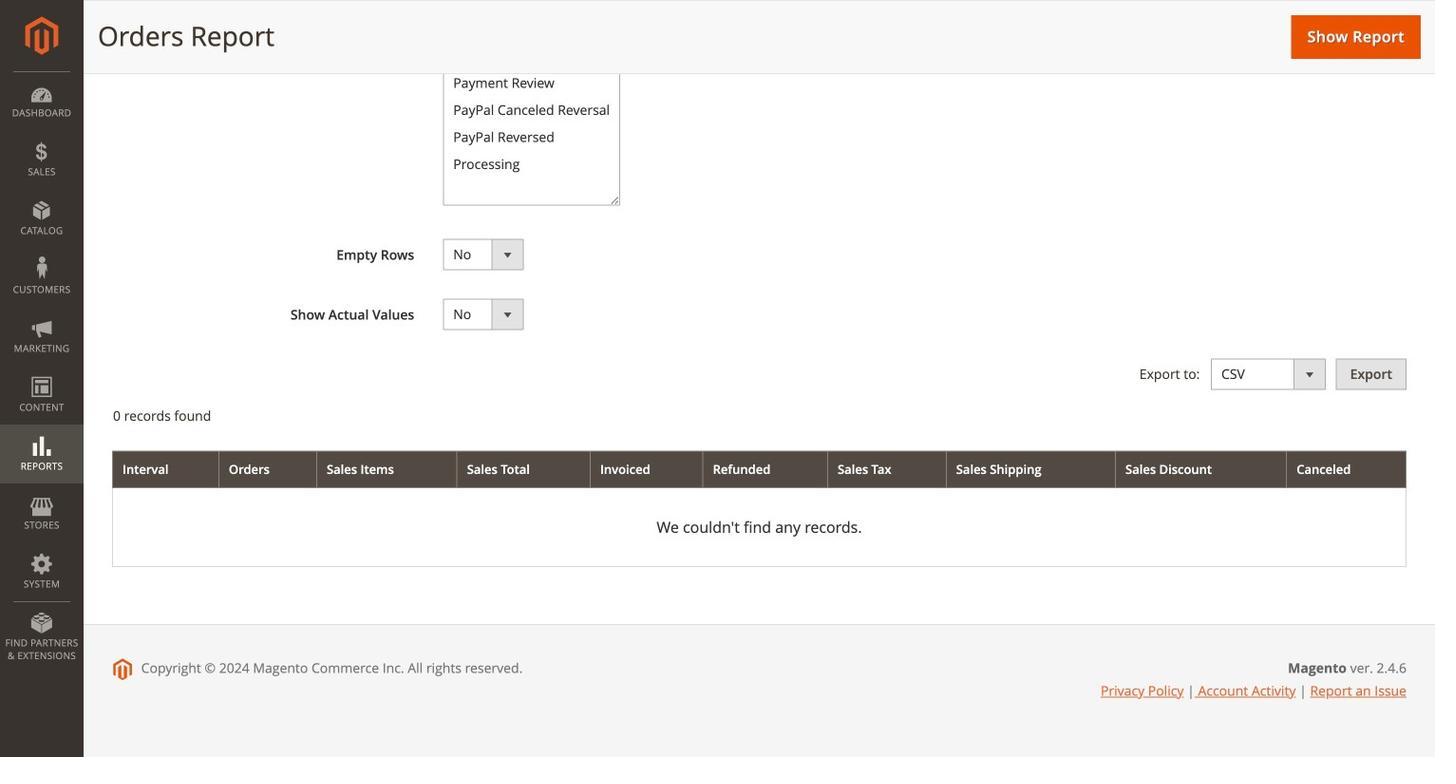 Task type: locate. For each thing, give the bounding box(es) containing it.
magento admin panel image
[[25, 16, 58, 55]]

menu bar
[[0, 71, 84, 672]]



Task type: vqa. For each thing, say whether or not it's contained in the screenshot.
Magento Admin Panel Image
yes



